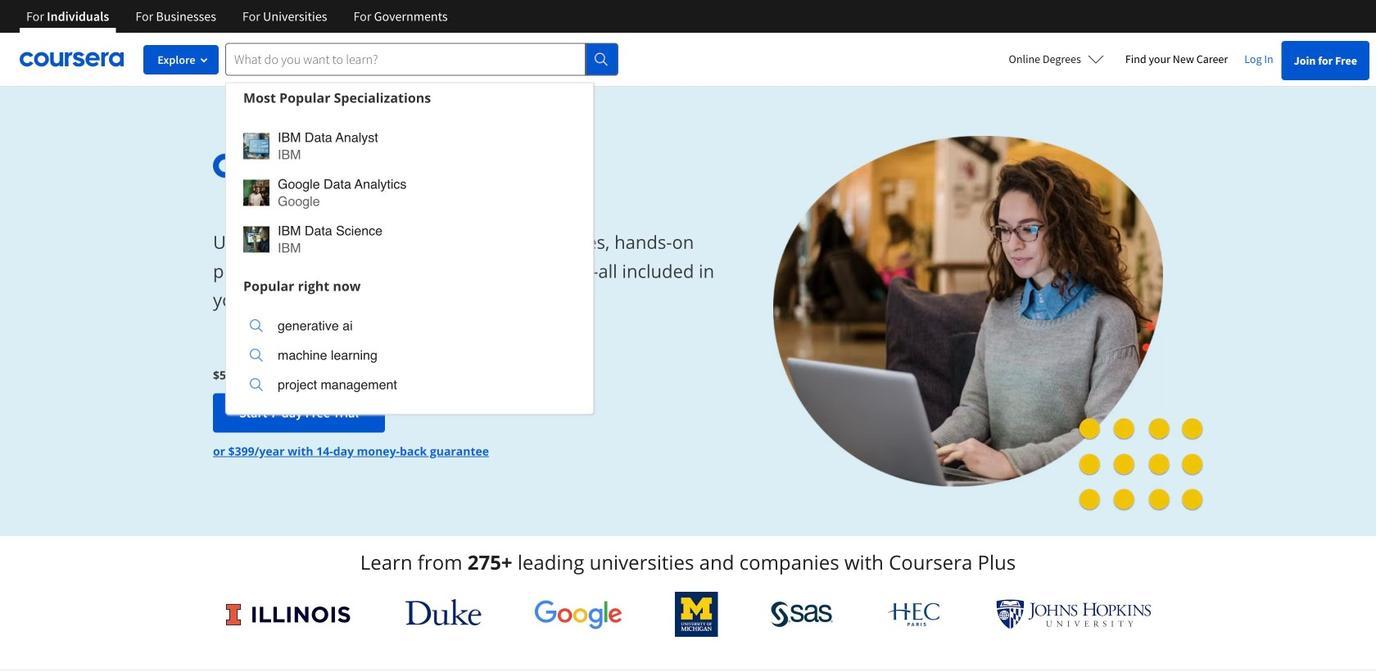 Task type: locate. For each thing, give the bounding box(es) containing it.
1 vertical spatial list box
[[226, 301, 593, 414]]

duke university image
[[405, 600, 482, 626]]

autocomplete results list box
[[225, 82, 594, 415]]

coursera plus image
[[213, 154, 463, 178]]

None search field
[[225, 43, 619, 415]]

2 list box from the top
[[226, 301, 593, 414]]

1 list box from the top
[[226, 113, 593, 272]]

0 vertical spatial list box
[[226, 113, 593, 272]]

google image
[[534, 600, 623, 630]]

list box
[[226, 113, 593, 272], [226, 301, 593, 414]]

suggestion image image
[[243, 133, 270, 159], [243, 180, 270, 206], [243, 227, 270, 253], [250, 320, 263, 333], [250, 349, 263, 362], [250, 379, 263, 392]]

johns hopkins university image
[[997, 600, 1152, 630]]



Task type: vqa. For each thing, say whether or not it's contained in the screenshot.
the left 'to'
no



Task type: describe. For each thing, give the bounding box(es) containing it.
university of illinois at urbana-champaign image
[[225, 602, 353, 628]]

hec paris image
[[887, 598, 944, 632]]

What do you want to learn? text field
[[225, 43, 586, 76]]

coursera image
[[20, 46, 124, 72]]

sas image
[[771, 602, 834, 628]]

university of michigan image
[[676, 593, 719, 638]]

banner navigation
[[13, 0, 461, 33]]



